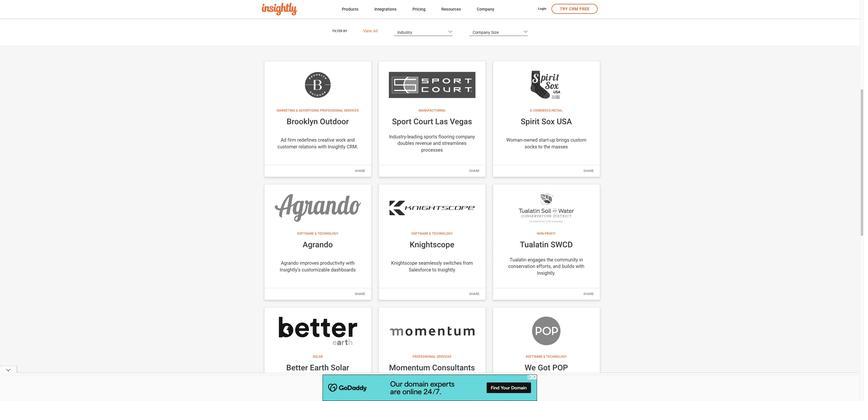 Task type: locate. For each thing, give the bounding box(es) containing it.
agrando up insightly's
[[281, 261, 299, 266]]

and up processes
[[433, 141, 441, 146]]

lifelong
[[526, 390, 542, 396]]

ad firm redefines creative work and customer relations with insightly crm.
[[278, 137, 358, 150]]

0 horizontal spatial solar
[[313, 355, 323, 359]]

firm
[[288, 137, 296, 143]]

1 vertical spatial tualatin
[[510, 257, 527, 263]]

1 horizontal spatial agrando
[[303, 240, 333, 250]]

login link
[[538, 7, 547, 12]]

resources
[[442, 7, 461, 11]]

0 horizontal spatial professional
[[320, 109, 343, 113]]

view all
[[363, 29, 378, 33]]

0 vertical spatial agrando
[[303, 240, 333, 250]]

knightscope up seamlessly
[[410, 240, 455, 250]]

services up consultants
[[437, 355, 452, 359]]

1 vertical spatial professional
[[413, 355, 436, 359]]

tualatin up conservation
[[510, 257, 527, 263]]

insightly down the work
[[328, 144, 346, 150]]

insightly
[[328, 144, 346, 150], [438, 267, 456, 273], [395, 388, 413, 394]]

1 vertical spatial agrando
[[281, 261, 299, 266]]

technology for knightscope
[[432, 232, 453, 236]]

software
[[297, 232, 314, 236], [412, 232, 428, 236], [526, 355, 543, 359]]

solar up 'growth'
[[331, 364, 349, 373]]

by up process.
[[344, 384, 349, 389]]

software & technology down knightscope image
[[412, 232, 453, 236]]

0 vertical spatial knightscope
[[410, 240, 455, 250]]

0 horizontal spatial got
[[516, 384, 524, 389]]

actuaries
[[419, 372, 453, 382]]

leading
[[408, 134, 423, 140]]

0 horizontal spatial technology
[[318, 232, 339, 236]]

growth
[[328, 384, 343, 389]]

0 vertical spatial to
[[539, 144, 543, 150]]

1 vertical spatial we
[[509, 384, 515, 389]]

tualatin inside tualatin engages the community in conservation efforts, and builds with insightly. share
[[510, 257, 527, 263]]

0 horizontal spatial services
[[344, 109, 359, 113]]

share inside agrando improves productivity with insightly's customizable dashboards share
[[355, 292, 365, 296]]

the up efforts, on the bottom right of the page
[[547, 257, 554, 263]]

software & technology for agrando
[[297, 232, 339, 236]]

sox
[[542, 117, 555, 127]]

& right marketing
[[296, 109, 298, 113]]

woman-owned start-up brings custom socks to the masses share
[[507, 137, 594, 173]]

0 horizontal spatial insightly
[[328, 144, 346, 150]]

0 horizontal spatial agrando
[[281, 261, 299, 266]]

1 horizontal spatial to
[[539, 144, 543, 150]]

we got pop image
[[503, 317, 590, 346]]

spirit sox usa image
[[503, 70, 590, 100]]

software & technology down agrando image
[[297, 232, 339, 236]]

1 horizontal spatial with
[[346, 261, 355, 266]]

solar
[[313, 355, 323, 359], [331, 364, 349, 373]]

1 vertical spatial pop
[[525, 384, 534, 389]]

with down in
[[576, 264, 585, 270]]

1 vertical spatial by
[[344, 384, 349, 389]]

try
[[560, 6, 568, 11]]

and up crm.
[[347, 137, 355, 143]]

brooklyn outdoor image
[[275, 70, 361, 100]]

spirit sox usa
[[521, 117, 572, 127]]

insightly down switches
[[438, 267, 456, 273]]

technology down agrando image
[[318, 232, 339, 236]]

software up "we got pop" on the bottom of the page
[[526, 355, 543, 359]]

crm.
[[347, 144, 358, 150]]

revenue
[[416, 141, 432, 146]]

pop
[[553, 364, 568, 373], [525, 384, 534, 389]]

momentum
[[389, 364, 430, 373]]

agrando improves productivity with insightly's customizable dashboards share
[[280, 261, 365, 296]]

the down start-
[[544, 144, 551, 150]]

2 horizontal spatial insightly
[[438, 267, 456, 273]]

software & technology
[[297, 232, 339, 236], [412, 232, 453, 236], [526, 355, 567, 359]]

got left converts
[[516, 384, 524, 389]]

software for knightscope
[[412, 232, 428, 236]]

company
[[477, 7, 495, 11]]

and inside the appconnect drives growth by streamlining workflows and process.
[[329, 390, 337, 396]]

socks
[[525, 144, 537, 150]]

customer
[[278, 144, 298, 150]]

1 horizontal spatial software & technology
[[412, 232, 453, 236]]

1 vertical spatial the
[[547, 257, 554, 263]]

0 vertical spatial insightly
[[328, 144, 346, 150]]

solar up better earth solar
[[313, 355, 323, 359]]

filter
[[333, 29, 343, 33]]

by
[[343, 29, 347, 33], [344, 384, 349, 389]]

industry-leading sports flooring company doubles revenue and streamlines processes
[[389, 134, 475, 153]]

knightscope for knightscope
[[410, 240, 455, 250]]

tualatin for tualatin engages the community in conservation efforts, and builds with insightly. share
[[510, 257, 527, 263]]

with up dashboards at bottom left
[[346, 261, 355, 266]]

0 horizontal spatial software
[[297, 232, 314, 236]]

insightly inside "insightly helps mca scale business acquisition process"
[[395, 388, 413, 394]]

insightly helps mca scale business acquisition process
[[395, 388, 469, 400]]

& down knightscope image
[[429, 232, 431, 236]]

manufacturing
[[419, 109, 446, 113]]

sport
[[392, 117, 412, 127]]

with
[[318, 144, 327, 150], [346, 261, 355, 266], [576, 264, 585, 270]]

0 vertical spatial pop
[[553, 364, 568, 373]]

into
[[577, 384, 585, 389]]

with down creative
[[318, 144, 327, 150]]

1 horizontal spatial insightly
[[395, 388, 413, 394]]

helps
[[414, 388, 426, 394]]

software down knightscope image
[[412, 232, 428, 236]]

tualatin engages the community in conservation efforts, and builds with insightly. share
[[509, 257, 594, 296]]

insightly logo link
[[262, 3, 333, 16]]

court
[[414, 117, 433, 127]]

to down seamlessly
[[433, 267, 437, 273]]

e-
[[530, 109, 533, 113]]

0 vertical spatial professional
[[320, 109, 343, 113]]

momentum consultants & actuaries
[[389, 364, 475, 382]]

customizable
[[302, 267, 330, 273]]

1 vertical spatial got
[[516, 384, 524, 389]]

pop for we got pop converts prospects into lifelong relationship
[[525, 384, 534, 389]]

0 vertical spatial we
[[525, 364, 536, 373]]

1 horizontal spatial software
[[412, 232, 428, 236]]

2 vertical spatial insightly
[[395, 388, 413, 394]]

by right "filter"
[[343, 29, 347, 33]]

from
[[463, 261, 473, 266]]

got inside we got pop converts prospects into lifelong relationship
[[516, 384, 524, 389]]

swcd
[[551, 240, 573, 250]]

knightscope up salesforce
[[391, 261, 418, 266]]

1 horizontal spatial we
[[525, 364, 536, 373]]

& inside momentum consultants & actuaries
[[412, 372, 417, 382]]

1 horizontal spatial pop
[[553, 364, 568, 373]]

0 vertical spatial got
[[538, 364, 551, 373]]

& down agrando image
[[315, 232, 317, 236]]

agrando up "improves"
[[303, 240, 333, 250]]

insightly left helps
[[395, 388, 413, 394]]

got
[[538, 364, 551, 373], [516, 384, 524, 389]]

0 horizontal spatial we
[[509, 384, 515, 389]]

services up outdoor
[[344, 109, 359, 113]]

and down 'growth'
[[329, 390, 337, 396]]

& for agrando
[[315, 232, 317, 236]]

& up helps
[[412, 372, 417, 382]]

1 horizontal spatial solar
[[331, 364, 349, 373]]

tualatin for tualatin swcd
[[520, 240, 549, 250]]

we inside we got pop converts prospects into lifelong relationship
[[509, 384, 515, 389]]

2 horizontal spatial software & technology
[[526, 355, 567, 359]]

pop up prospects
[[553, 364, 568, 373]]

2 horizontal spatial technology
[[546, 355, 567, 359]]

commerce/retail
[[533, 109, 563, 113]]

relations
[[299, 144, 317, 150]]

agrando inside agrando improves productivity with insightly's customizable dashboards share
[[281, 261, 299, 266]]

free
[[580, 6, 590, 11]]

engages
[[528, 257, 546, 263]]

0 vertical spatial the
[[544, 144, 551, 150]]

share inside woman-owned start-up brings custom socks to the masses share
[[584, 169, 594, 173]]

integrations link
[[375, 5, 397, 13]]

0 vertical spatial tualatin
[[520, 240, 549, 250]]

profit
[[545, 232, 556, 236]]

2 horizontal spatial software
[[526, 355, 543, 359]]

improves
[[300, 261, 319, 266]]

knightscope
[[410, 240, 455, 250], [391, 261, 418, 266]]

pop inside we got pop converts prospects into lifelong relationship
[[525, 384, 534, 389]]

conservation
[[509, 264, 536, 270]]

1 vertical spatial knightscope
[[391, 261, 418, 266]]

marketing
[[277, 109, 295, 113]]

pop up lifelong
[[525, 384, 534, 389]]

professional up outdoor
[[320, 109, 343, 113]]

technology down knightscope image
[[432, 232, 453, 236]]

spirit
[[521, 117, 540, 127]]

1 horizontal spatial services
[[437, 355, 452, 359]]

knightscope inside knightscope seamlessly switches from salesforce to insightly
[[391, 261, 418, 266]]

services
[[344, 109, 359, 113], [437, 355, 452, 359]]

&
[[296, 109, 298, 113], [315, 232, 317, 236], [429, 232, 431, 236], [544, 355, 546, 359], [412, 372, 417, 382]]

start-
[[539, 137, 550, 143]]

2 horizontal spatial with
[[576, 264, 585, 270]]

process
[[436, 395, 453, 400]]

seamlessly
[[419, 261, 442, 266]]

1 horizontal spatial got
[[538, 364, 551, 373]]

0 horizontal spatial software & technology
[[297, 232, 339, 236]]

technology up "we got pop" on the bottom of the page
[[546, 355, 567, 359]]

1 vertical spatial insightly
[[438, 267, 456, 273]]

woman-
[[507, 137, 524, 143]]

& for we got pop
[[544, 355, 546, 359]]

& up "we got pop" on the bottom of the page
[[544, 355, 546, 359]]

mca
[[427, 388, 437, 394]]

with inside agrando improves productivity with insightly's customizable dashboards share
[[346, 261, 355, 266]]

0 horizontal spatial to
[[433, 267, 437, 273]]

with inside tualatin engages the community in conservation efforts, and builds with insightly. share
[[576, 264, 585, 270]]

brings
[[557, 137, 570, 143]]

professional up momentum consultants & actuaries
[[413, 355, 436, 359]]

0 horizontal spatial pop
[[525, 384, 534, 389]]

0 horizontal spatial with
[[318, 144, 327, 150]]

converts
[[535, 384, 554, 389]]

process.
[[338, 390, 356, 396]]

and
[[347, 137, 355, 143], [433, 141, 441, 146], [553, 264, 561, 270], [329, 390, 337, 396]]

1 vertical spatial to
[[433, 267, 437, 273]]

got up converts
[[538, 364, 551, 373]]

to down start-
[[539, 144, 543, 150]]

pricing link
[[413, 5, 426, 13]]

software down agrando image
[[297, 232, 314, 236]]

try crm free link
[[552, 4, 598, 14]]

we for we got pop converts prospects into lifelong relationship
[[509, 384, 515, 389]]

1 horizontal spatial technology
[[432, 232, 453, 236]]

and left builds
[[553, 264, 561, 270]]

software & technology up "we got pop" on the bottom of the page
[[526, 355, 567, 359]]

tualatin down non-
[[520, 240, 549, 250]]

we got pop converts prospects into lifelong relationship
[[509, 384, 585, 396]]

pop for we got pop
[[553, 364, 568, 373]]



Task type: vqa. For each thing, say whether or not it's contained in the screenshot.
owned
yes



Task type: describe. For each thing, give the bounding box(es) containing it.
knightscope image
[[389, 193, 476, 223]]

software & technology for knightscope
[[412, 232, 453, 236]]

productivity
[[320, 261, 345, 266]]

agrando image
[[275, 193, 361, 223]]

acquisition
[[412, 395, 435, 400]]

insightly's
[[280, 267, 301, 273]]

& for brooklyn outdoor
[[296, 109, 298, 113]]

industry-
[[389, 134, 408, 140]]

insightly logo image
[[262, 3, 297, 16]]

technology for agrando
[[318, 232, 339, 236]]

integrations
[[375, 7, 397, 11]]

brooklyn
[[287, 117, 318, 127]]

to inside knightscope seamlessly switches from salesforce to insightly
[[433, 267, 437, 273]]

in
[[580, 257, 583, 263]]

resources link
[[442, 5, 461, 13]]

non-profit
[[537, 232, 556, 236]]

work
[[336, 137, 346, 143]]

consultants
[[432, 364, 475, 373]]

software & technology for we got pop
[[526, 355, 567, 359]]

try crm free button
[[552, 4, 598, 14]]

share inside tualatin engages the community in conservation efforts, and builds with insightly. share
[[584, 292, 594, 296]]

redefines
[[297, 137, 317, 143]]

momentum consultants & actuaries image
[[389, 317, 476, 346]]

professional services
[[413, 355, 452, 359]]

knightscope seamlessly switches from salesforce to insightly
[[391, 261, 473, 273]]

non-
[[537, 232, 545, 236]]

company link
[[477, 5, 495, 13]]

better
[[286, 364, 308, 373]]

by inside the appconnect drives growth by streamlining workflows and process.
[[344, 384, 349, 389]]

las
[[435, 117, 448, 127]]

& for knightscope
[[429, 232, 431, 236]]

we got pop
[[525, 364, 568, 373]]

0 vertical spatial services
[[344, 109, 359, 113]]

1 vertical spatial solar
[[331, 364, 349, 373]]

0 vertical spatial solar
[[313, 355, 323, 359]]

pricing
[[413, 7, 426, 11]]

e-commerce/retail
[[530, 109, 563, 113]]

company
[[456, 134, 475, 140]]

tualatin swcd
[[520, 240, 573, 250]]

earth
[[310, 364, 329, 373]]

marketing & advertising  professional services
[[277, 109, 359, 113]]

the inside woman-owned start-up brings custom socks to the masses share
[[544, 144, 551, 150]]

builds
[[562, 264, 575, 270]]

1 horizontal spatial professional
[[413, 355, 436, 359]]

flooring
[[439, 134, 455, 140]]

ad
[[281, 137, 287, 143]]

got for we got pop converts prospects into lifelong relationship
[[516, 384, 524, 389]]

view
[[363, 29, 372, 33]]

software for agrando
[[297, 232, 314, 236]]

sport court las vegas
[[392, 117, 472, 127]]

community
[[555, 257, 578, 263]]

drives
[[314, 384, 327, 389]]

switches
[[443, 261, 462, 266]]

appconnect drives growth by streamlining workflows and process.
[[279, 384, 356, 396]]

prospects
[[555, 384, 576, 389]]

all
[[373, 29, 378, 33]]

insightly inside ad firm redefines creative work and customer relations with insightly crm.
[[328, 144, 346, 150]]

brooklyn outdoor
[[287, 117, 349, 127]]

processes
[[421, 147, 443, 153]]

1 vertical spatial services
[[437, 355, 452, 359]]

advertising
[[299, 109, 319, 113]]

login
[[538, 7, 547, 11]]

better earth solar image
[[275, 317, 361, 346]]

streamlining
[[279, 390, 305, 396]]

sports
[[424, 134, 437, 140]]

we for we got pop
[[525, 364, 536, 373]]

appconnect
[[287, 384, 313, 389]]

technology for we got pop
[[546, 355, 567, 359]]

tualatin swcd image
[[503, 193, 590, 223]]

the inside tualatin engages the community in conservation efforts, and builds with insightly. share
[[547, 257, 554, 263]]

to inside woman-owned start-up brings custom socks to the masses share
[[539, 144, 543, 150]]

software for we got pop
[[526, 355, 543, 359]]

usa
[[557, 117, 572, 127]]

better earth solar
[[286, 364, 349, 373]]

efforts,
[[537, 264, 552, 270]]

scale
[[438, 388, 449, 394]]

0 vertical spatial by
[[343, 29, 347, 33]]

insightly.
[[537, 271, 556, 276]]

got for we got pop
[[538, 364, 551, 373]]

with inside ad firm redefines creative work and customer relations with insightly crm.
[[318, 144, 327, 150]]

and inside tualatin engages the community in conservation efforts, and builds with insightly. share
[[553, 264, 561, 270]]

products link
[[342, 5, 359, 13]]

streamlines
[[442, 141, 467, 146]]

masses
[[552, 144, 568, 150]]

owned
[[524, 137, 538, 143]]

dashboards
[[331, 267, 356, 273]]

outdoor
[[320, 117, 349, 127]]

vegas
[[450, 117, 472, 127]]

agrando for agrando improves productivity with insightly's customizable dashboards share
[[281, 261, 299, 266]]

crm
[[569, 6, 579, 11]]

and inside ad firm redefines creative work and customer relations with insightly crm.
[[347, 137, 355, 143]]

and inside industry-leading sports flooring company doubles revenue and streamlines processes
[[433, 141, 441, 146]]

relationship
[[543, 390, 567, 396]]

doubles
[[398, 141, 414, 146]]

insightly inside knightscope seamlessly switches from salesforce to insightly
[[438, 267, 456, 273]]

creative
[[318, 137, 335, 143]]

agrando for agrando
[[303, 240, 333, 250]]

sport court las vegas image
[[389, 70, 476, 100]]

business
[[450, 388, 469, 394]]

knightscope for knightscope seamlessly switches from salesforce to insightly
[[391, 261, 418, 266]]

try crm free
[[560, 6, 590, 11]]



